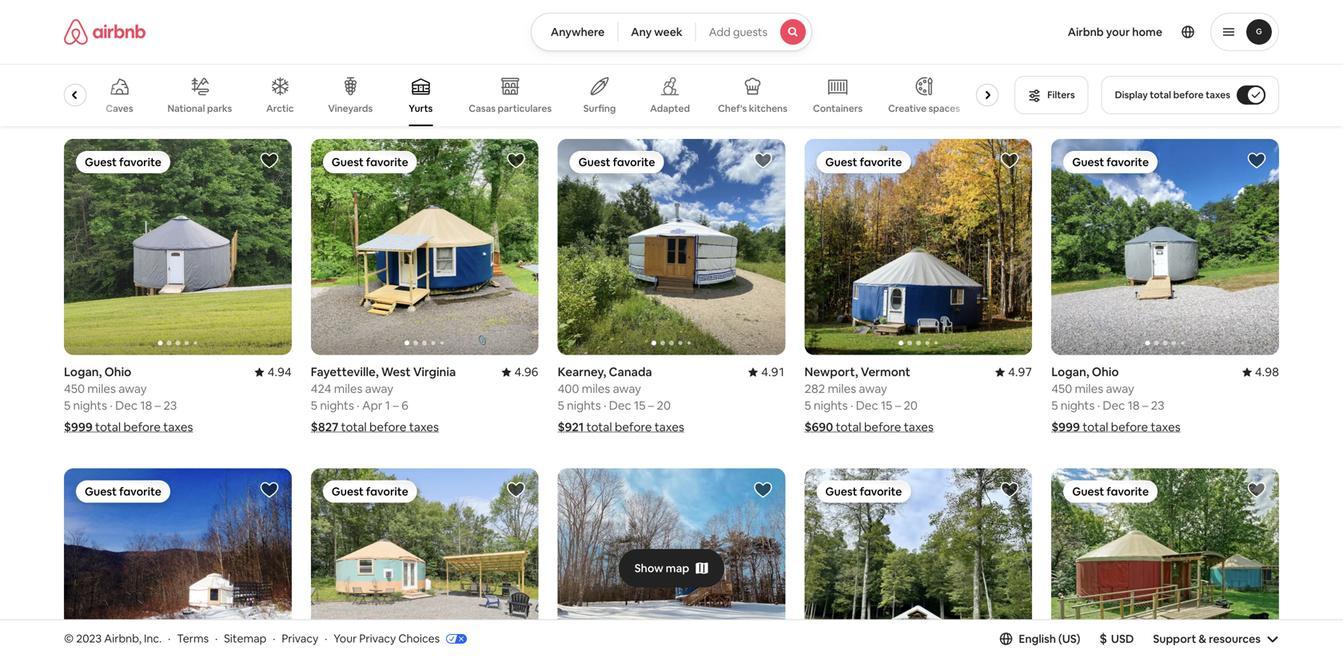 Task type: vqa. For each thing, say whether or not it's contained in the screenshot.
1st 450 from the left
yes



Task type: describe. For each thing, give the bounding box(es) containing it.
add to wishlist: second, west virginia image
[[1001, 481, 1020, 500]]

national
[[167, 102, 205, 115]]

anywhere
[[551, 25, 605, 39]]

any week button
[[618, 13, 696, 51]]

logan, for 4.94
[[64, 365, 102, 380]]

add to wishlist: newport, vermont image
[[1001, 151, 1020, 170]]

display total before taxes
[[1115, 89, 1231, 101]]

– for 4.94
[[155, 398, 161, 414]]

support
[[1153, 632, 1197, 647]]

(us)
[[1059, 632, 1081, 647]]

map
[[666, 562, 689, 576]]

week
[[654, 25, 683, 39]]

– for 4.97
[[895, 398, 901, 414]]

spaces
[[929, 102, 960, 115]]

english
[[1019, 632, 1056, 647]]

kitchens
[[749, 102, 788, 115]]

– for 4.91
[[648, 398, 654, 414]]

your privacy choices
[[334, 632, 440, 647]]

total for 4.91
[[587, 420, 612, 435]]

450 for 4.98
[[1052, 381, 1072, 397]]

sitemap link
[[224, 632, 267, 647]]

· inside "kearney, canada 400 miles away 5 nights · dec 15 – 20 $921 total before taxes"
[[604, 398, 607, 414]]

$921
[[558, 420, 584, 435]]

add guests button
[[695, 13, 813, 51]]

creative
[[888, 102, 927, 115]]

add
[[709, 25, 731, 39]]

taxes for 4.94
[[163, 420, 193, 435]]

taxes for 4.98
[[1151, 420, 1181, 435]]

424
[[311, 381, 331, 397]]

total for 4.98
[[1083, 420, 1109, 435]]

1
[[385, 398, 390, 414]]

surfing
[[584, 102, 616, 115]]

add to wishlist: randolph, vermont image
[[260, 481, 279, 500]]

$999 for 4.94
[[64, 420, 93, 435]]

5 for 4.91
[[558, 398, 564, 414]]

canada
[[609, 365, 652, 380]]

15 for 400 miles away
[[634, 398, 646, 414]]

logan, ohio 450 miles away 5 nights · dec 18 – 23 $999 total before taxes for 4.94
[[64, 365, 193, 435]]

ohio for 4.98
[[1092, 365, 1119, 380]]

2 privacy from the left
[[359, 632, 396, 647]]

· inside newport, vermont 282 miles away 5 nights · dec 15 – 20 $690 total before taxes
[[851, 398, 853, 414]]

before for 4.98
[[1111, 420, 1148, 435]]

filters
[[1048, 89, 1075, 101]]

450 for 4.94
[[64, 381, 85, 397]]

homes
[[41, 102, 72, 115]]

newport,
[[805, 365, 858, 380]]

your privacy choices link
[[334, 632, 467, 648]]

any
[[631, 25, 652, 39]]

fayetteville,
[[311, 365, 379, 380]]

nights for 4.91
[[567, 398, 601, 414]]

terms
[[177, 632, 209, 647]]

display
[[1115, 89, 1148, 101]]

resources
[[1209, 632, 1261, 647]]

$ usd
[[1100, 631, 1134, 648]]

virginia
[[413, 365, 456, 380]]

total inside fayetteville, west virginia 424 miles away 5 nights · apr 1 – 6 $827 total before taxes
[[341, 420, 367, 435]]

guests
[[733, 25, 768, 39]]

support & resources
[[1153, 632, 1261, 647]]

privacy link
[[282, 632, 318, 647]]

18 for 4.94
[[140, 398, 152, 414]]

adapted
[[650, 102, 690, 115]]

total for 4.97
[[836, 420, 862, 435]]

5 for 4.94
[[64, 398, 71, 414]]

apr
[[362, 398, 383, 414]]

nights for 4.97
[[814, 398, 848, 414]]

creative spaces
[[888, 102, 960, 115]]

23 for 4.98
[[1151, 398, 1165, 414]]

nights for 4.98
[[1061, 398, 1095, 414]]

miles for 4.98
[[1075, 381, 1104, 397]]

add to wishlist: kearney, canada image
[[754, 151, 773, 170]]

5 for 4.98
[[1052, 398, 1058, 414]]

5 for 4.97
[[805, 398, 811, 414]]

20 for 282 miles away
[[904, 398, 918, 414]]

miles for 4.94
[[87, 381, 116, 397]]

airbnb,
[[104, 632, 142, 647]]

terms · sitemap · privacy ·
[[177, 632, 327, 647]]

add to wishlist: arrowsic, maine image
[[754, 481, 773, 500]]

before inside fayetteville, west virginia 424 miles away 5 nights · apr 1 – 6 $827 total before taxes
[[369, 420, 407, 435]]

particulares
[[498, 102, 552, 115]]

taxes inside fayetteville, west virginia 424 miles away 5 nights · apr 1 – 6 $827 total before taxes
[[409, 420, 439, 435]]

any week
[[631, 25, 683, 39]]

airbnb
[[1068, 25, 1104, 39]]

newport, vermont 282 miles away 5 nights · dec 15 – 20 $690 total before taxes
[[805, 365, 934, 435]]

&
[[1199, 632, 1207, 647]]

5 inside fayetteville, west virginia 424 miles away 5 nights · apr 1 – 6 $827 total before taxes
[[311, 398, 317, 414]]

1 privacy from the left
[[282, 632, 318, 647]]

show map
[[635, 562, 689, 576]]

dec for 4.98
[[1103, 398, 1125, 414]]

away for 4.91
[[613, 381, 641, 397]]

caves
[[106, 102, 133, 115]]

parks
[[207, 102, 232, 115]]

filters button
[[1015, 76, 1089, 114]]

4.98
[[1255, 365, 1279, 380]]

earth
[[15, 102, 39, 115]]

kearney,
[[558, 365, 606, 380]]

your
[[334, 632, 357, 647]]

before for 4.91
[[615, 420, 652, 435]]



Task type: locate. For each thing, give the bounding box(es) containing it.
18 for 4.98
[[1128, 398, 1140, 414]]

yurts
[[409, 102, 433, 115]]

18
[[140, 398, 152, 414], [1128, 398, 1140, 414]]

0 horizontal spatial 20
[[657, 398, 671, 414]]

nights inside "kearney, canada 400 miles away 5 nights · dec 15 – 20 $921 total before taxes"
[[567, 398, 601, 414]]

vermont
[[861, 365, 911, 380]]

add to wishlist: fayetteville, west virginia image
[[507, 151, 526, 170]]

2 450 from the left
[[1052, 381, 1072, 397]]

ohio
[[104, 365, 131, 380], [1092, 365, 1119, 380]]

5 – from the left
[[1143, 398, 1149, 414]]

casas
[[469, 102, 496, 115]]

chef's kitchens
[[718, 102, 788, 115]]

miles for 4.97
[[828, 381, 856, 397]]

before for 4.97
[[864, 420, 901, 435]]

airbnb your home
[[1068, 25, 1163, 39]]

arctic
[[266, 102, 294, 115]]

taxes
[[1206, 89, 1231, 101], [163, 420, 193, 435], [409, 420, 439, 435], [904, 420, 934, 435], [655, 420, 684, 435], [1151, 420, 1181, 435]]

5 inside "kearney, canada 400 miles away 5 nights · dec 15 – 20 $921 total before taxes"
[[558, 398, 564, 414]]

4 dec from the left
[[1103, 398, 1125, 414]]

2 $999 from the left
[[1052, 420, 1080, 435]]

$
[[1100, 631, 1107, 648]]

2 dec from the left
[[856, 398, 878, 414]]

1 dec from the left
[[115, 398, 138, 414]]

nights for 4.94
[[73, 398, 107, 414]]

– inside newport, vermont 282 miles away 5 nights · dec 15 – 20 $690 total before taxes
[[895, 398, 901, 414]]

sitemap
[[224, 632, 267, 647]]

add to wishlist: logan, ohio image
[[1247, 151, 1267, 170]]

total inside newport, vermont 282 miles away 5 nights · dec 15 – 20 $690 total before taxes
[[836, 420, 862, 435]]

1 logan, from the left
[[64, 365, 102, 380]]

3 away from the left
[[859, 381, 887, 397]]

1 horizontal spatial 450
[[1052, 381, 1072, 397]]

$827
[[311, 420, 339, 435]]

1 23 from the left
[[163, 398, 177, 414]]

20
[[904, 398, 918, 414], [657, 398, 671, 414]]

total for 4.94
[[95, 420, 121, 435]]

$999 for 4.98
[[1052, 420, 1080, 435]]

– for 4.98
[[1143, 398, 1149, 414]]

2 logan, ohio 450 miles away 5 nights · dec 18 – 23 $999 total before taxes from the left
[[1052, 365, 1181, 435]]

1 horizontal spatial ohio
[[1092, 365, 1119, 380]]

1 horizontal spatial logan,
[[1052, 365, 1090, 380]]

nights inside newport, vermont 282 miles away 5 nights · dec 15 – 20 $690 total before taxes
[[814, 398, 848, 414]]

2 miles from the left
[[334, 381, 363, 397]]

2 nights from the left
[[320, 398, 354, 414]]

1 horizontal spatial 20
[[904, 398, 918, 414]]

5
[[64, 398, 71, 414], [311, 398, 317, 414], [805, 398, 811, 414], [558, 398, 564, 414], [1052, 398, 1058, 414]]

5 5 from the left
[[1052, 398, 1058, 414]]

1 horizontal spatial 18
[[1128, 398, 1140, 414]]

3 dec from the left
[[609, 398, 631, 414]]

before for 4.94
[[124, 420, 161, 435]]

dec for 4.94
[[115, 398, 138, 414]]

5 inside newport, vermont 282 miles away 5 nights · dec 15 – 20 $690 total before taxes
[[805, 398, 811, 414]]

support & resources button
[[1153, 632, 1279, 647]]

away
[[119, 381, 147, 397], [365, 381, 393, 397], [859, 381, 887, 397], [613, 381, 641, 397], [1106, 381, 1135, 397]]

miles for 4.91
[[582, 381, 610, 397]]

0 horizontal spatial 18
[[140, 398, 152, 414]]

add to wishlist: granville, new york image
[[1247, 481, 1267, 500]]

0 horizontal spatial logan, ohio 450 miles away 5 nights · dec 18 – 23 $999 total before taxes
[[64, 365, 193, 435]]

15 inside newport, vermont 282 miles away 5 nights · dec 15 – 20 $690 total before taxes
[[881, 398, 893, 414]]

1 15 from the left
[[881, 398, 893, 414]]

1 miles from the left
[[87, 381, 116, 397]]

©
[[64, 632, 74, 647]]

1 away from the left
[[119, 381, 147, 397]]

450
[[64, 381, 85, 397], [1052, 381, 1072, 397]]

20 for 400 miles away
[[657, 398, 671, 414]]

airbnb your home link
[[1058, 15, 1172, 49]]

2 away from the left
[[365, 381, 393, 397]]

2 18 from the left
[[1128, 398, 1140, 414]]

4.94
[[268, 365, 292, 380]]

1 nights from the left
[[73, 398, 107, 414]]

before inside "kearney, canada 400 miles away 5 nights · dec 15 – 20 $921 total before taxes"
[[615, 420, 652, 435]]

4.97 out of 5 average rating image
[[996, 365, 1032, 380]]

your
[[1106, 25, 1130, 39]]

2 23 from the left
[[1151, 398, 1165, 414]]

west
[[381, 365, 411, 380]]

inc.
[[144, 632, 162, 647]]

3 – from the left
[[895, 398, 901, 414]]

fayetteville, west virginia 424 miles away 5 nights · apr 1 – 6 $827 total before taxes
[[311, 365, 456, 435]]

containers
[[813, 102, 863, 115]]

dec inside "kearney, canada 400 miles away 5 nights · dec 15 – 20 $921 total before taxes"
[[609, 398, 631, 414]]

usd
[[1111, 632, 1134, 647]]

15 inside "kearney, canada 400 miles away 5 nights · dec 15 – 20 $921 total before taxes"
[[634, 398, 646, 414]]

taxes inside "kearney, canada 400 miles away 5 nights · dec 15 – 20 $921 total before taxes"
[[655, 420, 684, 435]]

miles inside fayetteville, west virginia 424 miles away 5 nights · apr 1 – 6 $827 total before taxes
[[334, 381, 363, 397]]

taxes inside newport, vermont 282 miles away 5 nights · dec 15 – 20 $690 total before taxes
[[904, 420, 934, 435]]

2023
[[76, 632, 102, 647]]

dec for 4.91
[[609, 398, 631, 414]]

ohio for 4.94
[[104, 365, 131, 380]]

0 horizontal spatial logan,
[[64, 365, 102, 380]]

away inside "kearney, canada 400 miles away 5 nights · dec 15 – 20 $921 total before taxes"
[[613, 381, 641, 397]]

–
[[155, 398, 161, 414], [393, 398, 399, 414], [895, 398, 901, 414], [648, 398, 654, 414], [1143, 398, 1149, 414]]

profile element
[[832, 0, 1279, 64]]

0 horizontal spatial $999
[[64, 420, 93, 435]]

english (us)
[[1019, 632, 1081, 647]]

1 ohio from the left
[[104, 365, 131, 380]]

$690
[[805, 420, 833, 435]]

none search field containing anywhere
[[531, 13, 813, 51]]

vineyards
[[328, 102, 373, 115]]

4.96 out of 5 average rating image
[[502, 365, 539, 380]]

logan,
[[64, 365, 102, 380], [1052, 365, 1090, 380]]

·
[[110, 398, 113, 414], [357, 398, 360, 414], [851, 398, 853, 414], [604, 398, 607, 414], [1098, 398, 1100, 414], [168, 632, 171, 647], [215, 632, 218, 647], [273, 632, 275, 647], [325, 632, 327, 647]]

miles inside "kearney, canada 400 miles away 5 nights · dec 15 – 20 $921 total before taxes"
[[582, 381, 610, 397]]

0 horizontal spatial 23
[[163, 398, 177, 414]]

2 ohio from the left
[[1092, 365, 1119, 380]]

4.91 out of 5 average rating image
[[749, 365, 786, 380]]

total inside "kearney, canada 400 miles away 5 nights · dec 15 – 20 $921 total before taxes"
[[587, 420, 612, 435]]

kearney, canada 400 miles away 5 nights · dec 15 – 20 $921 total before taxes
[[558, 365, 684, 435]]

show map button
[[619, 550, 725, 588]]

– inside fayetteville, west virginia 424 miles away 5 nights · apr 1 – 6 $827 total before taxes
[[393, 398, 399, 414]]

15
[[881, 398, 893, 414], [634, 398, 646, 414]]

1 $999 from the left
[[64, 420, 93, 435]]

1 450 from the left
[[64, 381, 85, 397]]

4 5 from the left
[[558, 398, 564, 414]]

0 horizontal spatial 450
[[64, 381, 85, 397]]

2 15 from the left
[[634, 398, 646, 414]]

away inside fayetteville, west virginia 424 miles away 5 nights · apr 1 – 6 $827 total before taxes
[[365, 381, 393, 397]]

taxes for 4.97
[[904, 420, 934, 435]]

4 away from the left
[[613, 381, 641, 397]]

anywhere button
[[531, 13, 618, 51]]

away for 4.98
[[1106, 381, 1135, 397]]

23
[[163, 398, 177, 414], [1151, 398, 1165, 414]]

national parks
[[167, 102, 232, 115]]

1 horizontal spatial privacy
[[359, 632, 396, 647]]

5 nights from the left
[[1061, 398, 1095, 414]]

english (us) button
[[1000, 632, 1081, 647]]

home
[[1132, 25, 1163, 39]]

show
[[635, 562, 664, 576]]

1 – from the left
[[155, 398, 161, 414]]

logan, ohio 450 miles away 5 nights · dec 18 – 23 $999 total before taxes for 4.98
[[1052, 365, 1181, 435]]

4.91
[[761, 365, 786, 380]]

4 nights from the left
[[567, 398, 601, 414]]

1 18 from the left
[[140, 398, 152, 414]]

5 miles from the left
[[1075, 381, 1104, 397]]

away for 4.94
[[119, 381, 147, 397]]

23 for 4.94
[[163, 398, 177, 414]]

1 logan, ohio 450 miles away 5 nights · dec 18 – 23 $999 total before taxes from the left
[[64, 365, 193, 435]]

0 horizontal spatial ohio
[[104, 365, 131, 380]]

15 down vermont
[[881, 398, 893, 414]]

chef's
[[718, 102, 747, 115]]

away for 4.97
[[859, 381, 887, 397]]

4.98 out of 5 average rating image
[[1242, 365, 1279, 380]]

miles inside newport, vermont 282 miles away 5 nights · dec 15 – 20 $690 total before taxes
[[828, 381, 856, 397]]

20 inside "kearney, canada 400 miles away 5 nights · dec 15 – 20 $921 total before taxes"
[[657, 398, 671, 414]]

2 – from the left
[[393, 398, 399, 414]]

3 nights from the left
[[814, 398, 848, 414]]

choices
[[399, 632, 440, 647]]

nights
[[73, 398, 107, 414], [320, 398, 354, 414], [814, 398, 848, 414], [567, 398, 601, 414], [1061, 398, 1095, 414]]

dec for 4.97
[[856, 398, 878, 414]]

terms link
[[177, 632, 209, 647]]

1 5 from the left
[[64, 398, 71, 414]]

3 5 from the left
[[805, 398, 811, 414]]

1 horizontal spatial $999
[[1052, 420, 1080, 435]]

1 horizontal spatial logan, ohio 450 miles away 5 nights · dec 18 – 23 $999 total before taxes
[[1052, 365, 1181, 435]]

15 down the canada at the bottom left
[[634, 398, 646, 414]]

2 5 from the left
[[311, 398, 317, 414]]

total
[[1150, 89, 1172, 101], [95, 420, 121, 435], [341, 420, 367, 435], [836, 420, 862, 435], [587, 420, 612, 435], [1083, 420, 1109, 435]]

· inside fayetteville, west virginia 424 miles away 5 nights · apr 1 – 6 $827 total before taxes
[[357, 398, 360, 414]]

1 20 from the left
[[904, 398, 918, 414]]

4.94 out of 5 average rating image
[[255, 365, 292, 380]]

0 horizontal spatial 15
[[634, 398, 646, 414]]

4 – from the left
[[648, 398, 654, 414]]

3 miles from the left
[[828, 381, 856, 397]]

4.97
[[1008, 365, 1032, 380]]

282
[[805, 381, 825, 397]]

earth homes
[[15, 102, 72, 115]]

20 inside newport, vermont 282 miles away 5 nights · dec 15 – 20 $690 total before taxes
[[904, 398, 918, 414]]

dec inside newport, vermont 282 miles away 5 nights · dec 15 – 20 $690 total before taxes
[[856, 398, 878, 414]]

privacy right your
[[359, 632, 396, 647]]

nights inside fayetteville, west virginia 424 miles away 5 nights · apr 1 – 6 $827 total before taxes
[[320, 398, 354, 414]]

taxes for 4.91
[[655, 420, 684, 435]]

1 horizontal spatial 23
[[1151, 398, 1165, 414]]

15 for 282 miles away
[[881, 398, 893, 414]]

add to wishlist: greentown, pennsylvania image
[[507, 481, 526, 500]]

$999
[[64, 420, 93, 435], [1052, 420, 1080, 435]]

– inside "kearney, canada 400 miles away 5 nights · dec 15 – 20 $921 total before taxes"
[[648, 398, 654, 414]]

privacy left your
[[282, 632, 318, 647]]

away inside newport, vermont 282 miles away 5 nights · dec 15 – 20 $690 total before taxes
[[859, 381, 887, 397]]

group containing national parks
[[15, 64, 1005, 126]]

add to wishlist: logan, ohio image
[[260, 151, 279, 170]]

casas particulares
[[469, 102, 552, 115]]

None search field
[[531, 13, 813, 51]]

logan, for 4.98
[[1052, 365, 1090, 380]]

before inside newport, vermont 282 miles away 5 nights · dec 15 – 20 $690 total before taxes
[[864, 420, 901, 435]]

0 horizontal spatial privacy
[[282, 632, 318, 647]]

add guests
[[709, 25, 768, 39]]

dec
[[115, 398, 138, 414], [856, 398, 878, 414], [609, 398, 631, 414], [1103, 398, 1125, 414]]

group
[[15, 64, 1005, 126], [64, 139, 292, 355], [311, 139, 539, 355], [558, 139, 786, 355], [805, 139, 1032, 355], [1052, 139, 1279, 355], [64, 469, 292, 659], [311, 469, 539, 659], [558, 469, 786, 659], [805, 469, 1032, 659], [1052, 469, 1279, 659]]

1 horizontal spatial 15
[[881, 398, 893, 414]]

400
[[558, 381, 579, 397]]

before
[[1174, 89, 1204, 101], [124, 420, 161, 435], [369, 420, 407, 435], [864, 420, 901, 435], [615, 420, 652, 435], [1111, 420, 1148, 435]]

6
[[401, 398, 408, 414]]

4.96
[[514, 365, 539, 380]]

2 logan, from the left
[[1052, 365, 1090, 380]]

5 away from the left
[[1106, 381, 1135, 397]]

© 2023 airbnb, inc. ·
[[64, 632, 171, 647]]

4 miles from the left
[[582, 381, 610, 397]]

2 20 from the left
[[657, 398, 671, 414]]



